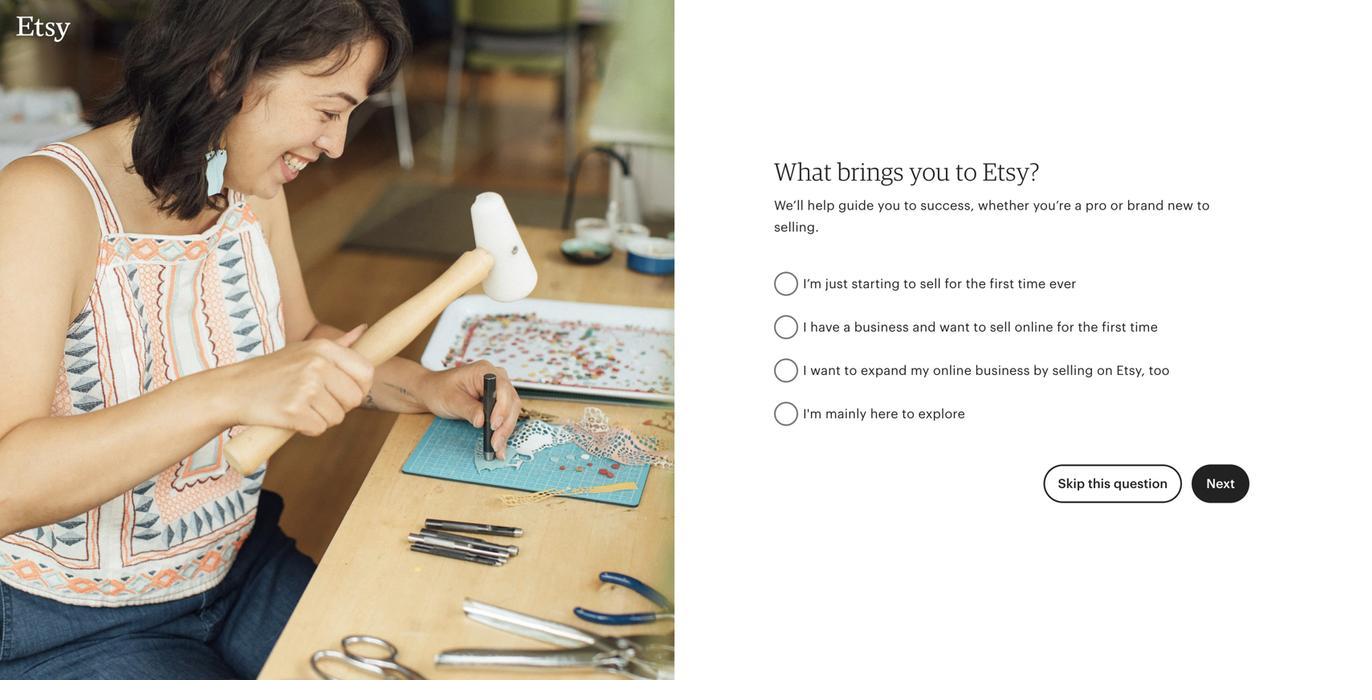 Task type: vqa. For each thing, say whether or not it's contained in the screenshot.
I'M on the right top of page
yes



Task type: describe. For each thing, give the bounding box(es) containing it.
i for i have a business and want to sell online for the first time
[[804, 320, 807, 335]]

selling.
[[775, 220, 820, 235]]

0 vertical spatial you
[[910, 156, 951, 186]]

1 horizontal spatial online
[[1015, 320, 1054, 335]]

to up success,
[[956, 156, 978, 186]]

skip this question
[[1059, 477, 1169, 492]]

what brings you to etsy?
[[775, 156, 1041, 186]]

selling
[[1053, 364, 1094, 378]]

on
[[1098, 364, 1114, 378]]

success,
[[921, 198, 975, 213]]

0 horizontal spatial business
[[855, 320, 910, 335]]

i'm
[[804, 407, 822, 422]]

0 horizontal spatial the
[[966, 277, 987, 291]]

skip
[[1059, 477, 1086, 492]]

you inside 'we'll help guide you to success, whether you're a pro or brand new to selling.'
[[878, 198, 901, 213]]

ever
[[1050, 277, 1077, 291]]

etsy?
[[983, 156, 1041, 186]]

here
[[871, 407, 899, 422]]

by
[[1034, 364, 1049, 378]]

to down 'what brings you to etsy?'
[[905, 198, 917, 213]]

i'm just starting to sell for the first time ever
[[804, 277, 1077, 291]]

0 horizontal spatial time
[[1018, 277, 1046, 291]]

my
[[911, 364, 930, 378]]

whether
[[979, 198, 1030, 213]]

0 vertical spatial first
[[990, 277, 1015, 291]]

mainly
[[826, 407, 867, 422]]

we'll
[[775, 198, 804, 213]]

too
[[1150, 364, 1170, 378]]

next
[[1207, 477, 1236, 492]]

to left expand
[[845, 364, 858, 378]]

we'll help guide you to success, whether you're a pro or brand new to selling.
[[775, 198, 1211, 235]]

or
[[1111, 198, 1124, 213]]

to up i want to expand my online business by selling on etsy, too
[[974, 320, 987, 335]]

this
[[1089, 477, 1111, 492]]

you're
[[1034, 198, 1072, 213]]

guide
[[839, 198, 875, 213]]

0 vertical spatial want
[[940, 320, 971, 335]]

1 horizontal spatial time
[[1131, 320, 1159, 335]]

have
[[811, 320, 840, 335]]

what
[[775, 156, 833, 186]]

to right starting
[[904, 277, 917, 291]]



Task type: locate. For each thing, give the bounding box(es) containing it.
time
[[1018, 277, 1046, 291], [1131, 320, 1159, 335]]

0 horizontal spatial want
[[811, 364, 841, 378]]

i have a business and want to sell online for the first time
[[804, 320, 1159, 335]]

sell
[[921, 277, 942, 291], [991, 320, 1012, 335]]

1 horizontal spatial want
[[940, 320, 971, 335]]

1 horizontal spatial business
[[976, 364, 1031, 378]]

to right here
[[902, 407, 915, 422]]

to
[[956, 156, 978, 186], [905, 198, 917, 213], [1198, 198, 1211, 213], [904, 277, 917, 291], [974, 320, 987, 335], [845, 364, 858, 378], [902, 407, 915, 422]]

0 horizontal spatial you
[[878, 198, 901, 213]]

i'm mainly here to explore
[[804, 407, 966, 422]]

1 horizontal spatial a
[[1075, 198, 1083, 213]]

1 vertical spatial for
[[1058, 320, 1075, 335]]

1 vertical spatial business
[[976, 364, 1031, 378]]

0 vertical spatial sell
[[921, 277, 942, 291]]

for up i have a business and want to sell online for the first time at top
[[945, 277, 963, 291]]

2 i from the top
[[804, 364, 807, 378]]

business left by
[[976, 364, 1031, 378]]

0 horizontal spatial online
[[934, 364, 972, 378]]

explore
[[919, 407, 966, 422]]

i left have
[[804, 320, 807, 335]]

next link
[[1193, 465, 1250, 504]]

i for i want to expand my online business by selling on etsy, too
[[804, 364, 807, 378]]

0 horizontal spatial first
[[990, 277, 1015, 291]]

business left "and"
[[855, 320, 910, 335]]

i up i'm
[[804, 364, 807, 378]]

to right new
[[1198, 198, 1211, 213]]

a right have
[[844, 320, 851, 335]]

starting
[[852, 277, 901, 291]]

want
[[940, 320, 971, 335], [811, 364, 841, 378]]

1 vertical spatial time
[[1131, 320, 1159, 335]]

you
[[910, 156, 951, 186], [878, 198, 901, 213]]

sell up "and"
[[921, 277, 942, 291]]

0 vertical spatial business
[[855, 320, 910, 335]]

1 vertical spatial online
[[934, 364, 972, 378]]

a inside 'we'll help guide you to success, whether you're a pro or brand new to selling.'
[[1075, 198, 1083, 213]]

etsy,
[[1117, 364, 1146, 378]]

pro
[[1086, 198, 1108, 213]]

just
[[826, 277, 849, 291]]

0 vertical spatial the
[[966, 277, 987, 291]]

1 vertical spatial you
[[878, 198, 901, 213]]

online right my
[[934, 364, 972, 378]]

first up on
[[1103, 320, 1127, 335]]

0 horizontal spatial sell
[[921, 277, 942, 291]]

1 vertical spatial want
[[811, 364, 841, 378]]

1 horizontal spatial you
[[910, 156, 951, 186]]

for
[[945, 277, 963, 291], [1058, 320, 1075, 335]]

a left pro
[[1075, 198, 1083, 213]]

brings
[[838, 156, 905, 186]]

0 vertical spatial a
[[1075, 198, 1083, 213]]

the up i have a business and want to sell online for the first time at top
[[966, 277, 987, 291]]

0 horizontal spatial for
[[945, 277, 963, 291]]

online up by
[[1015, 320, 1054, 335]]

question
[[1114, 477, 1169, 492]]

first
[[990, 277, 1015, 291], [1103, 320, 1127, 335]]

1 horizontal spatial sell
[[991, 320, 1012, 335]]

0 horizontal spatial a
[[844, 320, 851, 335]]

1 i from the top
[[804, 320, 807, 335]]

you up success,
[[910, 156, 951, 186]]

want right "and"
[[940, 320, 971, 335]]

first up i have a business and want to sell online for the first time at top
[[990, 277, 1015, 291]]

for down ever
[[1058, 320, 1075, 335]]

and
[[913, 320, 937, 335]]

the
[[966, 277, 987, 291], [1079, 320, 1099, 335]]

sell up i want to expand my online business by selling on etsy, too
[[991, 320, 1012, 335]]

1 vertical spatial i
[[804, 364, 807, 378]]

brand
[[1128, 198, 1165, 213]]

i
[[804, 320, 807, 335], [804, 364, 807, 378]]

help
[[808, 198, 835, 213]]

1 horizontal spatial the
[[1079, 320, 1099, 335]]

a
[[1075, 198, 1083, 213], [844, 320, 851, 335]]

expand
[[861, 364, 908, 378]]

i want to expand my online business by selling on etsy, too
[[804, 364, 1170, 378]]

0 vertical spatial for
[[945, 277, 963, 291]]

0 vertical spatial i
[[804, 320, 807, 335]]

online
[[1015, 320, 1054, 335], [934, 364, 972, 378]]

1 horizontal spatial first
[[1103, 320, 1127, 335]]

want down have
[[811, 364, 841, 378]]

skip this question link
[[1044, 465, 1183, 504]]

time up etsy,
[[1131, 320, 1159, 335]]

you right guide
[[878, 198, 901, 213]]

0 vertical spatial online
[[1015, 320, 1054, 335]]

new
[[1168, 198, 1194, 213]]

i'm
[[804, 277, 822, 291]]

1 vertical spatial sell
[[991, 320, 1012, 335]]

0 vertical spatial time
[[1018, 277, 1046, 291]]

1 vertical spatial the
[[1079, 320, 1099, 335]]

business
[[855, 320, 910, 335], [976, 364, 1031, 378]]

1 horizontal spatial for
[[1058, 320, 1075, 335]]

time left ever
[[1018, 277, 1046, 291]]

the up selling
[[1079, 320, 1099, 335]]

1 vertical spatial a
[[844, 320, 851, 335]]

1 vertical spatial first
[[1103, 320, 1127, 335]]



